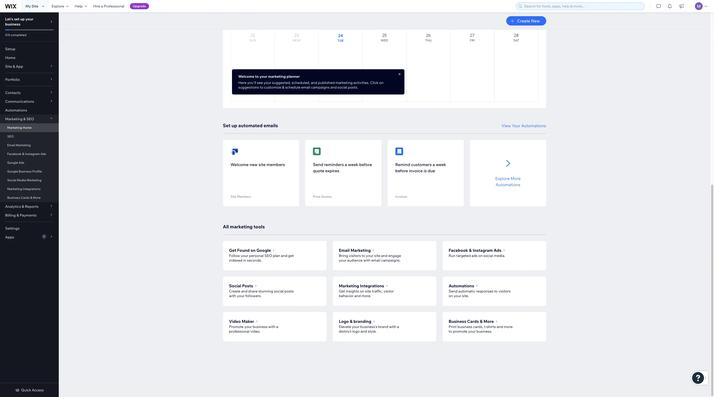 Task type: locate. For each thing, give the bounding box(es) containing it.
social posts
[[229, 284, 253, 289]]

remind customers a week before invoice is due
[[396, 162, 447, 174]]

0 vertical spatial business cards & more
[[7, 196, 41, 200]]

3 set up automation button from the left
[[396, 190, 456, 199]]

2 week from the left
[[436, 162, 447, 167]]

set up automated emails
[[223, 123, 278, 129]]

email inside sidebar element
[[7, 143, 15, 147]]

your down social posts
[[237, 294, 245, 299]]

media
[[17, 179, 26, 182]]

apps
[[5, 235, 14, 240]]

1 vertical spatial google
[[7, 170, 18, 174]]

with right the video.
[[269, 325, 276, 330]]

and inside bring visitors to your site and engage your audience with email campaigns.
[[381, 254, 388, 259]]

1 vertical spatial business cards & more
[[449, 319, 494, 325]]

found
[[237, 248, 250, 253]]

1 vertical spatial email
[[339, 248, 350, 253]]

1 up from the left
[[250, 192, 256, 197]]

instagram down email marketing link
[[25, 152, 40, 156]]

1 horizontal spatial get
[[339, 289, 345, 294]]

and right logo
[[361, 330, 367, 334]]

0 horizontal spatial more
[[33, 196, 41, 200]]

social inside "link"
[[7, 179, 16, 182]]

before for remind customers a week before invoice is due
[[396, 168, 408, 174]]

posts
[[285, 289, 294, 294]]

1 vertical spatial email marketing
[[339, 248, 371, 253]]

social left posts
[[229, 284, 241, 289]]

set up automation for a
[[325, 192, 362, 197]]

automation right members
[[257, 192, 280, 197]]

1
[[43, 235, 45, 239]]

0 horizontal spatial send
[[313, 162, 323, 167]]

email marketing
[[7, 143, 31, 147], [339, 248, 371, 253]]

business up analytics
[[7, 196, 20, 200]]

up right set
[[20, 17, 25, 21]]

2 vertical spatial seo
[[265, 254, 272, 259]]

1 vertical spatial ads
[[19, 161, 24, 165]]

1 vertical spatial more
[[33, 196, 41, 200]]

0 horizontal spatial facebook
[[7, 152, 22, 156]]

setup link
[[0, 45, 59, 53]]

hire a professional
[[93, 4, 125, 9]]

2 horizontal spatial seo
[[265, 254, 272, 259]]

0 horizontal spatial marketing
[[230, 224, 253, 230]]

up left automated
[[232, 123, 237, 129]]

email right schedule
[[301, 85, 311, 90]]

site members
[[231, 195, 251, 199]]

1 horizontal spatial cards
[[468, 319, 479, 325]]

2 horizontal spatial business
[[458, 325, 473, 330]]

3 up from the left
[[415, 192, 421, 197]]

more
[[511, 176, 521, 181], [33, 196, 41, 200], [484, 319, 494, 325]]

marketing inside popup button
[[5, 117, 22, 122]]

marketing up marketing home
[[5, 117, 22, 122]]

invoices
[[396, 195, 408, 199]]

visitors right responses in the right of the page
[[499, 289, 511, 294]]

on right insights
[[360, 289, 365, 294]]

week for reminders
[[348, 162, 359, 167]]

2 vertical spatial social
[[274, 289, 284, 294]]

automation
[[257, 192, 280, 197], [339, 192, 362, 197], [422, 192, 445, 197]]

business inside promote your business with a professional video.
[[253, 325, 268, 330]]

customers
[[412, 162, 432, 167]]

23 mon
[[293, 33, 301, 42]]

traffic,
[[372, 289, 383, 294]]

and left get
[[281, 254, 288, 259]]

a up due
[[433, 162, 435, 167]]

0 vertical spatial google
[[7, 161, 18, 165]]

marketing up audience
[[351, 248, 371, 253]]

seo down automations "link"
[[26, 117, 34, 122]]

price
[[313, 195, 321, 199]]

& left app at the left top of the page
[[13, 64, 15, 69]]

setup
[[5, 47, 15, 51]]

1 vertical spatial seo
[[7, 135, 14, 139]]

and left more
[[497, 325, 504, 330]]

28
[[514, 33, 519, 38]]

1 horizontal spatial marketing integrations
[[339, 284, 385, 289]]

22 sun
[[250, 33, 256, 42]]

1 horizontal spatial create
[[518, 18, 531, 23]]

seo inside popup button
[[26, 117, 34, 122]]

email left "campaigns." at bottom right
[[372, 259, 381, 263]]

you'll
[[248, 81, 256, 85]]

your down maker
[[245, 325, 252, 330]]

2 set up automation button from the left
[[313, 190, 374, 199]]

before inside 'remind customers a week before invoice is due'
[[396, 168, 408, 174]]

1 horizontal spatial home
[[23, 126, 32, 130]]

0 vertical spatial seo
[[26, 117, 34, 122]]

2 vertical spatial more
[[484, 319, 494, 325]]

0 horizontal spatial automation
[[257, 192, 280, 197]]

business cards & more inside sidebar element
[[7, 196, 41, 200]]

send inside send reminders a week before quote expires
[[313, 162, 323, 167]]

on right click
[[380, 81, 384, 85]]

set inside invoices set up automation
[[407, 192, 414, 197]]

upgrade
[[133, 4, 146, 8]]

0 vertical spatial integrations
[[23, 187, 41, 191]]

marketing & seo button
[[0, 115, 59, 124]]

social left "posts."
[[338, 85, 347, 90]]

run
[[449, 254, 456, 259]]

marketing left activities.
[[336, 81, 353, 85]]

get inside get insights on site traffic, visitor behavior and more.
[[339, 289, 345, 294]]

site right my
[[32, 4, 38, 9]]

before inside send reminders a week before quote expires
[[360, 162, 372, 167]]

week right 'reminders'
[[348, 162, 359, 167]]

& left schedule
[[282, 85, 285, 90]]

and inside elevate your business's brand with a distinct logo and style.
[[361, 330, 367, 334]]

business up print at right bottom
[[449, 319, 467, 325]]

welcome inside welcome to your marketing planner here you'll see your suggested, scheduled, and published marketing activities. click on suggestions to customize & schedule email campaigns and social posts.
[[239, 74, 255, 79]]

indexed
[[229, 259, 243, 263]]

wed
[[381, 38, 388, 42]]

2 horizontal spatial social
[[484, 254, 494, 259]]

0 vertical spatial email marketing
[[7, 143, 31, 147]]

2 vertical spatial google
[[257, 248, 271, 253]]

0 horizontal spatial social
[[7, 179, 16, 182]]

business right print at right bottom
[[458, 325, 473, 330]]

0 horizontal spatial set up automation button
[[231, 190, 292, 199]]

site right new
[[259, 162, 266, 167]]

ads inside facebook & instagram ads link
[[41, 152, 46, 156]]

to left promote
[[449, 330, 453, 334]]

explore for explore
[[52, 4, 64, 9]]

1 vertical spatial send
[[449, 289, 458, 294]]

0 vertical spatial explore
[[52, 4, 64, 9]]

facebook up the "targeted" in the right bottom of the page
[[449, 248, 469, 253]]

app
[[16, 64, 23, 69]]

automated
[[239, 123, 263, 129]]

integrations up the traffic,
[[360, 284, 385, 289]]

and left published
[[311, 81, 318, 85]]

27
[[470, 33, 475, 38]]

get for get insights on site traffic, visitor behavior and more.
[[339, 289, 345, 294]]

with right brand
[[389, 325, 397, 330]]

send left site.
[[449, 289, 458, 294]]

marketing integrations link
[[0, 185, 59, 194]]

social media marketing
[[7, 179, 41, 182]]

social for facebook & instagram ads
[[484, 254, 494, 259]]

2 set up automation from the left
[[325, 192, 362, 197]]

set up automation button for new
[[231, 190, 292, 199]]

hire
[[93, 4, 100, 9]]

google up follow your personal seo plan and get indexed in seconds.
[[257, 248, 271, 253]]

2 horizontal spatial automation
[[422, 192, 445, 197]]

with down social posts
[[229, 294, 236, 299]]

1 vertical spatial explore
[[496, 176, 510, 181]]

and left more.
[[355, 294, 361, 299]]

1 vertical spatial site
[[5, 64, 12, 69]]

send for on
[[449, 289, 458, 294]]

1 automation from the left
[[257, 192, 280, 197]]

help button
[[72, 0, 90, 12]]

0 vertical spatial email
[[301, 85, 311, 90]]

a right the video.
[[277, 325, 278, 330]]

send for quote
[[313, 162, 323, 167]]

0 vertical spatial instagram
[[25, 152, 40, 156]]

week right customers
[[436, 162, 447, 167]]

25 wed
[[381, 33, 388, 42]]

communications
[[5, 99, 34, 104]]

& right billing
[[17, 213, 19, 218]]

up inside invoices set up automation
[[415, 192, 421, 197]]

1 set up automation from the left
[[243, 192, 280, 197]]

business up social media marketing
[[19, 170, 32, 174]]

social left posts
[[274, 289, 284, 294]]

2 horizontal spatial more
[[511, 176, 521, 181]]

site inside site & app dropdown button
[[5, 64, 12, 69]]

seo
[[26, 117, 34, 122], [7, 135, 14, 139], [265, 254, 272, 259]]

google for google business profile
[[7, 170, 18, 174]]

suggestions
[[239, 85, 259, 90]]

0/6 completed
[[5, 33, 26, 37]]

cards up cards,
[[468, 319, 479, 325]]

business down let's
[[5, 22, 20, 27]]

create for create and share stunning social posts with your followers.
[[229, 289, 241, 294]]

send up quote
[[313, 162, 323, 167]]

up
[[20, 17, 25, 21], [232, 123, 237, 129]]

get
[[288, 254, 294, 259]]

1 vertical spatial marketing integrations
[[339, 284, 385, 289]]

social inside create and share stunning social posts with your followers.
[[274, 289, 284, 294]]

analytics
[[5, 205, 21, 209]]

marketing right all
[[230, 224, 253, 230]]

google business profile link
[[0, 167, 59, 176]]

1 horizontal spatial email
[[372, 259, 381, 263]]

and left engage
[[381, 254, 388, 259]]

cards
[[21, 196, 30, 200], [468, 319, 479, 325]]

on left site.
[[449, 294, 453, 299]]

a right 'reminders'
[[345, 162, 347, 167]]

email inside bring visitors to your site and engage your audience with email campaigns.
[[372, 259, 381, 263]]

home down marketing & seo popup button at top left
[[23, 126, 32, 130]]

0 vertical spatial marketing
[[268, 74, 286, 79]]

and inside the print business cards, t-shirts and more to promote your business.
[[497, 325, 504, 330]]

ads down email marketing link
[[41, 152, 46, 156]]

1 vertical spatial email
[[372, 259, 381, 263]]

0 vertical spatial site
[[32, 4, 38, 9]]

home inside marketing home link
[[23, 126, 32, 130]]

business cards & more up cards,
[[449, 319, 494, 325]]

marketing integrations up get insights on site traffic, visitor behavior and more.
[[339, 284, 385, 289]]

google up google business profile
[[7, 161, 18, 165]]

portfolio
[[5, 77, 20, 82]]

site left the traffic,
[[365, 289, 371, 294]]

create inside create new button
[[518, 18, 531, 23]]

social for social media marketing
[[7, 179, 16, 182]]

marketing integrations down social media marketing
[[7, 187, 41, 191]]

welcome to your marketing planner here you'll see your suggested, scheduled, and published marketing activities. click on suggestions to customize & schedule email campaigns and social posts.
[[239, 74, 384, 90]]

facebook & instagram ads inside sidebar element
[[7, 152, 46, 156]]

send
[[313, 162, 323, 167], [449, 289, 458, 294]]

1 horizontal spatial email marketing
[[339, 248, 371, 253]]

and inside create and share stunning social posts with your followers.
[[241, 289, 248, 294]]

brand
[[379, 325, 389, 330]]

3 automation from the left
[[422, 192, 445, 197]]

google for google ads
[[7, 161, 18, 165]]

maker
[[242, 319, 254, 325]]

marketing down "profile" in the left top of the page
[[27, 179, 41, 182]]

automations
[[5, 108, 27, 113], [522, 123, 547, 128], [496, 182, 521, 188], [449, 284, 475, 289]]

due
[[428, 168, 436, 174]]

category image
[[396, 148, 403, 156]]

bring
[[339, 254, 348, 259]]

1 horizontal spatial up
[[333, 192, 338, 197]]

2 automation from the left
[[339, 192, 362, 197]]

posts.
[[348, 85, 359, 90]]

get
[[229, 248, 236, 253], [339, 289, 345, 294]]

& down marketing integrations link
[[30, 196, 32, 200]]

welcome for welcome new site members
[[231, 162, 249, 167]]

2 vertical spatial business
[[449, 319, 467, 325]]

billing & payments
[[5, 213, 37, 218]]

integrations inside marketing integrations link
[[23, 187, 41, 191]]

0 vertical spatial visitors
[[349, 254, 361, 259]]

0 vertical spatial home
[[5, 55, 15, 60]]

business's
[[361, 325, 378, 330]]

0 horizontal spatial before
[[360, 162, 372, 167]]

1 vertical spatial facebook & instagram ads
[[449, 248, 502, 253]]

site left "campaigns." at bottom right
[[375, 254, 381, 259]]

set up automation button
[[231, 190, 292, 199], [313, 190, 374, 199], [396, 190, 456, 199]]

marketing integrations
[[7, 187, 41, 191], [339, 284, 385, 289]]

0 horizontal spatial integrations
[[23, 187, 41, 191]]

your right audience
[[366, 254, 374, 259]]

billing & payments button
[[0, 211, 59, 220]]

site for site members
[[231, 195, 237, 199]]

up for new
[[250, 192, 256, 197]]

0 vertical spatial cards
[[21, 196, 30, 200]]

your left audience
[[339, 259, 347, 263]]

2 vertical spatial site
[[365, 289, 371, 294]]

reminders
[[324, 162, 344, 167]]

week inside send reminders a week before quote expires
[[348, 162, 359, 167]]

automations inside explore more automations
[[496, 182, 521, 188]]

0 horizontal spatial up
[[20, 17, 25, 21]]

facebook up google ads
[[7, 152, 22, 156]]

1 horizontal spatial set up automation
[[325, 192, 362, 197]]

0 horizontal spatial instagram
[[25, 152, 40, 156]]

send inside send automatic responses to visitors on your site.
[[449, 289, 458, 294]]

1 vertical spatial create
[[229, 289, 241, 294]]

0 vertical spatial site
[[259, 162, 266, 167]]

site left app at the left top of the page
[[5, 64, 12, 69]]

0 horizontal spatial set up automation
[[243, 192, 280, 197]]

emails
[[264, 123, 278, 129]]

seo inside follow your personal seo plan and get indexed in seconds.
[[265, 254, 272, 259]]

0 horizontal spatial email
[[7, 143, 15, 147]]

0 horizontal spatial explore
[[52, 4, 64, 9]]

social for social posts
[[274, 289, 284, 294]]

automation right quotes
[[339, 192, 362, 197]]

a inside elevate your business's brand with a distinct logo and style.
[[397, 325, 399, 330]]

explore inside explore more automations
[[496, 176, 510, 181]]

google
[[7, 161, 18, 165], [7, 170, 18, 174], [257, 248, 271, 253]]

0 horizontal spatial business
[[5, 22, 20, 27]]

social inside welcome to your marketing planner here you'll see your suggested, scheduled, and published marketing activities. click on suggestions to customize & schedule email campaigns and social posts.
[[338, 85, 347, 90]]

marketing & seo
[[5, 117, 34, 122]]

1 set up automation button from the left
[[231, 190, 292, 199]]

your up "see" in the top of the page
[[260, 74, 268, 79]]

instagram inside sidebar element
[[25, 152, 40, 156]]

more inside sidebar element
[[33, 196, 41, 200]]

cards up analytics & reports
[[21, 196, 30, 200]]

business inside the print business cards, t-shirts and more to promote your business.
[[458, 325, 473, 330]]

integrations down social media marketing "link"
[[23, 187, 41, 191]]

1 vertical spatial social
[[229, 284, 241, 289]]

analytics & reports button
[[0, 203, 59, 211]]

to right responses in the right of the page
[[495, 289, 498, 294]]

1 horizontal spatial send
[[449, 289, 458, 294]]

and right campaigns
[[331, 85, 337, 90]]

0 horizontal spatial seo
[[7, 135, 14, 139]]

with inside create and share stunning social posts with your followers.
[[229, 294, 236, 299]]

0 vertical spatial before
[[360, 162, 372, 167]]

& up marketing home
[[23, 117, 26, 122]]

with right audience
[[364, 259, 371, 263]]

1 week from the left
[[348, 162, 359, 167]]

your right set
[[26, 17, 33, 21]]

0 horizontal spatial visitors
[[349, 254, 361, 259]]

my site
[[26, 4, 38, 9]]

welcome left new
[[231, 162, 249, 167]]

your right promote
[[469, 330, 476, 334]]

0 vertical spatial welcome
[[239, 74, 255, 79]]

automation for week
[[339, 192, 362, 197]]

google ads
[[7, 161, 24, 165]]

0 horizontal spatial ads
[[19, 161, 24, 165]]

your inside the print business cards, t-shirts and more to promote your business.
[[469, 330, 476, 334]]

2 vertical spatial site
[[231, 195, 237, 199]]

planner
[[287, 74, 300, 79]]

social left 'media.'
[[484, 254, 494, 259]]

25
[[383, 33, 387, 38]]

0 vertical spatial email
[[7, 143, 15, 147]]

0 horizontal spatial site
[[259, 162, 266, 167]]

1 vertical spatial get
[[339, 289, 345, 294]]

0 horizontal spatial home
[[5, 55, 15, 60]]

0 horizontal spatial email
[[301, 85, 311, 90]]

business down maker
[[253, 325, 268, 330]]

a inside send reminders a week before quote expires
[[345, 162, 347, 167]]

click
[[370, 81, 379, 85]]

0 horizontal spatial get
[[229, 248, 236, 253]]

visitors right bring
[[349, 254, 361, 259]]

site & app button
[[0, 62, 59, 71]]

a right brand
[[397, 325, 399, 330]]

1 horizontal spatial seo
[[26, 117, 34, 122]]

all
[[223, 224, 229, 230]]

1 vertical spatial home
[[23, 126, 32, 130]]

& left the reports
[[22, 205, 24, 209]]

1 horizontal spatial facebook & instagram ads
[[449, 248, 502, 253]]

your left site.
[[454, 294, 462, 299]]

profile
[[32, 170, 42, 174]]

email up bring
[[339, 248, 350, 253]]

instagram up run targeted ads on social media.
[[473, 248, 493, 253]]

explore
[[52, 4, 64, 9], [496, 176, 510, 181]]

send automatic responses to visitors on your site.
[[449, 289, 511, 299]]

welcome
[[239, 74, 255, 79], [231, 162, 249, 167]]

site left members
[[231, 195, 237, 199]]

logo
[[353, 330, 360, 334]]

create inside create and share stunning social posts with your followers.
[[229, 289, 241, 294]]

email marketing down seo link
[[7, 143, 31, 147]]

facebook & instagram ads down email marketing link
[[7, 152, 46, 156]]

0 vertical spatial facebook & instagram ads
[[7, 152, 46, 156]]

2 up from the left
[[333, 192, 338, 197]]

1 vertical spatial integrations
[[360, 284, 385, 289]]

1 vertical spatial before
[[396, 168, 408, 174]]

0 vertical spatial social
[[7, 179, 16, 182]]

automation down due
[[422, 192, 445, 197]]

marketing down seo link
[[16, 143, 31, 147]]

1 horizontal spatial explore
[[496, 176, 510, 181]]

1 vertical spatial instagram
[[473, 248, 493, 253]]

and
[[311, 81, 318, 85], [331, 85, 337, 90], [281, 254, 288, 259], [381, 254, 388, 259], [241, 289, 248, 294], [355, 294, 361, 299], [497, 325, 504, 330], [361, 330, 367, 334]]

invoice
[[409, 168, 423, 174]]

site inside get insights on site traffic, visitor behavior and more.
[[365, 289, 371, 294]]

week inside 'remind customers a week before invoice is due'
[[436, 162, 447, 167]]

0 horizontal spatial marketing integrations
[[7, 187, 41, 191]]

set up automation button for customers
[[396, 190, 456, 199]]

your down logo & branding
[[352, 325, 360, 330]]

0 vertical spatial send
[[313, 162, 323, 167]]

social media marketing link
[[0, 176, 59, 185]]

0 vertical spatial business
[[19, 170, 32, 174]]

email marketing up audience
[[339, 248, 371, 253]]

help
[[75, 4, 83, 9]]

0 vertical spatial facebook
[[7, 152, 22, 156]]

& down email marketing link
[[22, 152, 24, 156]]

Search for tools, apps, help & more... field
[[523, 3, 644, 10]]

social left media
[[7, 179, 16, 182]]

& inside welcome to your marketing planner here you'll see your suggested, scheduled, and published marketing activities. click on suggestions to customize & schedule email campaigns and social posts.
[[282, 85, 285, 90]]



Task type: vqa. For each thing, say whether or not it's contained in the screenshot.


Task type: describe. For each thing, give the bounding box(es) containing it.
business cards & more link
[[0, 194, 59, 203]]

welcome for welcome to your marketing planner here you'll see your suggested, scheduled, and published marketing activities. click on suggestions to customize & schedule email campaigns and social posts.
[[239, 74, 255, 79]]

set up automation for site
[[243, 192, 280, 197]]

quotes
[[321, 195, 332, 199]]

is
[[424, 168, 427, 174]]

site for site & app
[[5, 64, 12, 69]]

analytics & reports
[[5, 205, 38, 209]]

promote
[[453, 330, 468, 334]]

campaigns.
[[382, 259, 401, 263]]

1 horizontal spatial email
[[339, 248, 350, 253]]

1 horizontal spatial business cards & more
[[449, 319, 494, 325]]

& inside analytics & reports dropdown button
[[22, 205, 24, 209]]

automations inside "link"
[[5, 108, 27, 113]]

on inside send automatic responses to visitors on your site.
[[449, 294, 453, 299]]

members
[[237, 195, 251, 199]]

a inside 'remind customers a week before invoice is due'
[[433, 162, 435, 167]]

& inside billing & payments popup button
[[17, 213, 19, 218]]

thu
[[426, 38, 432, 42]]

1 horizontal spatial site
[[32, 4, 38, 9]]

follow
[[229, 254, 240, 259]]

home inside home link
[[5, 55, 15, 60]]

1 vertical spatial cards
[[468, 319, 479, 325]]

and inside follow your personal seo plan and get indexed in seconds.
[[281, 254, 288, 259]]

reports
[[25, 205, 38, 209]]

share
[[249, 289, 258, 294]]

get insights on site traffic, visitor behavior and more.
[[339, 289, 394, 299]]

campaigns
[[311, 85, 330, 90]]

create new button
[[507, 16, 547, 26]]

email marketing link
[[0, 141, 59, 150]]

22
[[251, 33, 255, 38]]

run targeted ads on social media.
[[449, 254, 506, 259]]

google business profile
[[7, 170, 42, 174]]

1 vertical spatial business
[[7, 196, 20, 200]]

sidebar element
[[0, 12, 59, 398]]

on right ads
[[479, 254, 483, 259]]

on inside welcome to your marketing planner here you'll see your suggested, scheduled, and published marketing activities. click on suggestions to customize & schedule email campaigns and social posts.
[[380, 81, 384, 85]]

mon
[[293, 38, 301, 42]]

quote
[[313, 168, 325, 174]]

automation inside invoices set up automation
[[422, 192, 445, 197]]

to right you'll
[[260, 85, 263, 90]]

your right "see" in the top of the page
[[264, 81, 271, 85]]

professional
[[104, 4, 125, 9]]

your inside send automatic responses to visitors on your site.
[[454, 294, 462, 299]]

visitor
[[384, 289, 394, 294]]

email marketing inside sidebar element
[[7, 143, 31, 147]]

price quotes
[[313, 195, 332, 199]]

site inside bring visitors to your site and engage your audience with email campaigns.
[[375, 254, 381, 259]]

automation for members
[[257, 192, 280, 197]]

1 vertical spatial marketing
[[336, 81, 353, 85]]

explore for explore more automations
[[496, 176, 510, 181]]

completed
[[11, 33, 26, 37]]

responses
[[477, 289, 494, 294]]

& right "logo"
[[350, 319, 353, 325]]

ads inside google ads link
[[19, 161, 24, 165]]

create and share stunning social posts with your followers.
[[229, 289, 294, 299]]

and inside get insights on site traffic, visitor behavior and more.
[[355, 294, 361, 299]]

& inside business cards & more link
[[30, 196, 32, 200]]

customize
[[264, 85, 281, 90]]

visitors inside send automatic responses to visitors on your site.
[[499, 289, 511, 294]]

quick
[[21, 389, 31, 393]]

marketing up insights
[[339, 284, 359, 289]]

email inside welcome to your marketing planner here you'll see your suggested, scheduled, and published marketing activities. click on suggestions to customize & schedule email campaigns and social posts.
[[301, 85, 311, 90]]

welcome new site members
[[231, 162, 285, 167]]

23
[[295, 33, 299, 38]]

1 horizontal spatial facebook
[[449, 248, 469, 253]]

to inside send automatic responses to visitors on your site.
[[495, 289, 498, 294]]

week for customers
[[436, 162, 447, 167]]

video maker
[[229, 319, 254, 325]]

more
[[504, 325, 513, 330]]

1 vertical spatial up
[[232, 123, 237, 129]]

marketing home
[[7, 126, 32, 130]]

elevate
[[339, 325, 351, 330]]

elevate your business's brand with a distinct logo and style.
[[339, 325, 399, 334]]

remind
[[396, 162, 411, 167]]

2 vertical spatial ads
[[494, 248, 502, 253]]

settings
[[5, 227, 19, 231]]

marketing down media
[[7, 187, 22, 191]]

insights
[[346, 289, 359, 294]]

seconds.
[[247, 259, 262, 263]]

marketing inside "link"
[[27, 179, 41, 182]]

marketing integrations inside marketing integrations link
[[7, 187, 41, 191]]

personal
[[249, 254, 264, 259]]

a inside promote your business with a professional video.
[[277, 325, 278, 330]]

facebook inside sidebar element
[[7, 152, 22, 156]]

visitors inside bring visitors to your site and engage your audience with email campaigns.
[[349, 254, 361, 259]]

create new
[[518, 18, 540, 23]]

with inside promote your business with a professional video.
[[269, 325, 276, 330]]

marketing down marketing & seo
[[7, 126, 22, 130]]

site.
[[463, 294, 469, 299]]

your inside promote your business with a professional video.
[[245, 325, 252, 330]]

& inside marketing & seo popup button
[[23, 117, 26, 122]]

add activity button
[[522, 19, 540, 23]]

view your automations link
[[502, 123, 547, 129]]

view
[[502, 123, 511, 128]]

get for get found on google
[[229, 248, 236, 253]]

explore more automations
[[496, 176, 521, 188]]

0/6
[[5, 33, 10, 37]]

up for reminders
[[333, 192, 338, 197]]

google ads link
[[0, 159, 59, 167]]

& up cards,
[[480, 319, 483, 325]]

to inside the print business cards, t-shirts and more to promote your business.
[[449, 330, 453, 334]]

1 horizontal spatial instagram
[[473, 248, 493, 253]]

marketing home link
[[0, 124, 59, 132]]

more inside explore more automations
[[511, 176, 521, 181]]

activity
[[529, 19, 540, 23]]

let's
[[5, 17, 13, 21]]

media.
[[494, 254, 506, 259]]

contacts
[[5, 91, 21, 95]]

your inside elevate your business's brand with a distinct logo and style.
[[352, 325, 360, 330]]

sat
[[514, 38, 520, 42]]

communications button
[[0, 97, 59, 106]]

activities.
[[354, 81, 370, 85]]

set up automation button for reminders
[[313, 190, 374, 199]]

stunning
[[259, 289, 273, 294]]

schedule
[[285, 85, 301, 90]]

a right hire
[[101, 4, 103, 9]]

suggested,
[[272, 81, 291, 85]]

your inside follow your personal seo plan and get indexed in seconds.
[[241, 254, 248, 259]]

social for social posts
[[229, 284, 241, 289]]

view your automations
[[502, 123, 547, 128]]

settings link
[[0, 224, 59, 233]]

facebook & instagram ads link
[[0, 150, 59, 159]]

see
[[257, 81, 263, 85]]

your inside let's set up your business
[[26, 17, 33, 21]]

with inside bring visitors to your site and engage your audience with email campaigns.
[[364, 259, 371, 263]]

to inside bring visitors to your site and engage your audience with email campaigns.
[[362, 254, 365, 259]]

access
[[32, 389, 44, 393]]

1 horizontal spatial integrations
[[360, 284, 385, 289]]

before for send reminders a week before quote expires
[[360, 162, 372, 167]]

2 vertical spatial marketing
[[230, 224, 253, 230]]

on up personal
[[251, 248, 256, 253]]

let's set up your business
[[5, 17, 33, 27]]

branding
[[354, 319, 372, 325]]

site & app
[[5, 64, 23, 69]]

add activity
[[522, 19, 540, 23]]

tue
[[338, 39, 344, 43]]

up inside let's set up your business
[[20, 17, 25, 21]]

& up ads
[[469, 248, 472, 253]]

1 horizontal spatial more
[[484, 319, 494, 325]]

hire a professional link
[[90, 0, 128, 12]]

behavior
[[339, 294, 354, 299]]

1 horizontal spatial marketing
[[268, 74, 286, 79]]

automations link
[[0, 106, 59, 115]]

business inside let's set up your business
[[5, 22, 20, 27]]

category image
[[313, 148, 321, 156]]

cards inside sidebar element
[[21, 196, 30, 200]]

26 thu
[[426, 33, 432, 42]]

your inside create and share stunning social posts with your followers.
[[237, 294, 245, 299]]

27 fri
[[470, 33, 475, 42]]

print business cards, t-shirts and more to promote your business.
[[449, 325, 513, 334]]

print
[[449, 325, 457, 330]]

scheduled,
[[292, 81, 310, 85]]

with inside elevate your business's brand with a distinct logo and style.
[[389, 325, 397, 330]]

on inside get insights on site traffic, visitor behavior and more.
[[360, 289, 365, 294]]

promote
[[229, 325, 244, 330]]

seo link
[[0, 132, 59, 141]]

expires
[[326, 168, 340, 174]]

quick access
[[21, 389, 44, 393]]

& inside facebook & instagram ads link
[[22, 152, 24, 156]]

to up "see" in the top of the page
[[255, 74, 259, 79]]

& inside site & app dropdown button
[[13, 64, 15, 69]]

create for create new
[[518, 18, 531, 23]]

quick access button
[[15, 389, 44, 393]]

upgrade button
[[130, 3, 149, 9]]

members
[[267, 162, 285, 167]]



